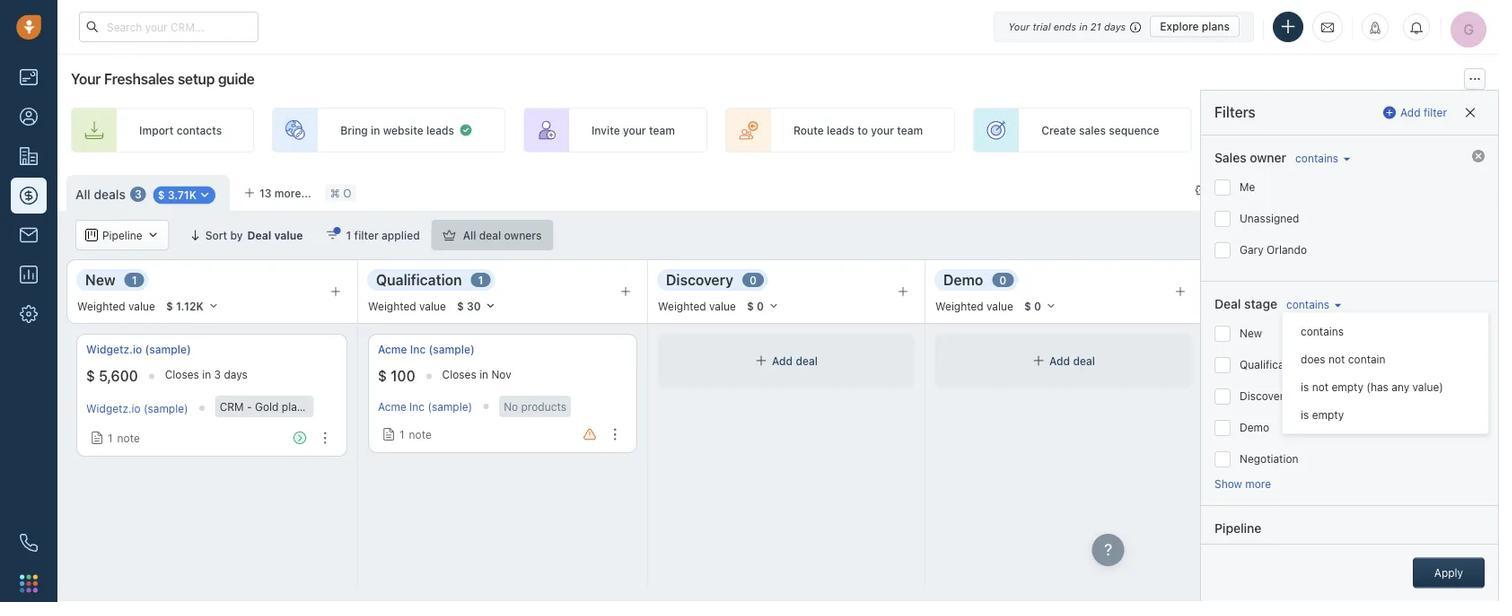 Task type: vqa. For each thing, say whether or not it's contained in the screenshot.
left My
no



Task type: describe. For each thing, give the bounding box(es) containing it.
1 sales from the left
[[1079, 124, 1106, 136]]

quotas and forecasting link
[[1242, 220, 1401, 250]]

0 vertical spatial new
[[85, 271, 116, 288]]

your trial ends in 21 days
[[1008, 21, 1126, 32]]

$ 1.12k
[[166, 300, 204, 312]]

gary orlando
[[1240, 244, 1307, 256]]

$ 0 for demo
[[1024, 300, 1041, 312]]

explore
[[1160, 20, 1199, 33]]

no
[[504, 400, 518, 413]]

phone element
[[11, 525, 47, 561]]

1 vertical spatial days
[[224, 368, 248, 381]]

crm - gold plan monthly (sample)
[[220, 400, 395, 413]]

add filter link
[[1384, 98, 1447, 127]]

1 inside button
[[346, 229, 351, 241]]

5,600
[[99, 368, 138, 385]]

$ 3.71k button
[[148, 184, 221, 205]]

3 for deals
[[135, 188, 142, 201]]

add for discovery
[[772, 355, 793, 367]]

owner
[[1250, 150, 1287, 165]]

container_wx8msf4aqz5i3rn1 image inside the settings 'popup button'
[[1195, 184, 1208, 197]]

create sales sequence link
[[973, 108, 1192, 153]]

monthly
[[306, 400, 347, 413]]

deals
[[94, 187, 126, 202]]

$ for $ 1.12k button on the left
[[166, 300, 173, 312]]

1 horizontal spatial discovery
[[1240, 390, 1290, 403]]

route leads to your team link
[[725, 108, 955, 153]]

set
[[1278, 124, 1295, 136]]

owners
[[504, 229, 542, 241]]

0 vertical spatial qualification
[[376, 271, 462, 288]]

2 acme inc (sample) from the top
[[378, 400, 472, 413]]

deal stage
[[1215, 297, 1278, 312]]

1 acme inc (sample) from the top
[[378, 343, 475, 356]]

100
[[391, 368, 415, 385]]

show more
[[1215, 478, 1271, 491]]

to
[[858, 124, 868, 136]]

bring in website leads link
[[272, 108, 505, 153]]

products
[[521, 400, 567, 413]]

explore plans
[[1160, 20, 1230, 33]]

1 your from the left
[[623, 124, 646, 136]]

your for your freshsales setup guide
[[71, 70, 101, 88]]

13 more... button
[[234, 180, 321, 206]]

bring in website leads
[[340, 124, 454, 136]]

Search field
[[1402, 220, 1492, 250]]

2 widgetz.io (sample) from the top
[[86, 402, 188, 415]]

filter for 1
[[354, 229, 379, 241]]

contains button
[[1282, 297, 1342, 312]]

container_wx8msf4aqz5i3rn1 image inside '1 filter applied' button
[[326, 229, 339, 241]]

closes for $ 5,600
[[165, 368, 199, 381]]

up
[[1298, 124, 1311, 136]]

does not contain
[[1301, 353, 1386, 366]]

$ 3.71k
[[158, 189, 197, 201]]

more...
[[275, 187, 311, 199]]

closes for $ 100
[[442, 368, 476, 381]]

1 horizontal spatial deal
[[1215, 297, 1241, 312]]

show more link
[[1215, 478, 1271, 491]]

2 acme from the top
[[378, 400, 406, 413]]

set up your sales pipeline link
[[1210, 108, 1443, 153]]

no products
[[504, 400, 567, 413]]

in for closes in nov
[[480, 368, 488, 381]]

$ 0 button for discovery
[[739, 296, 787, 316]]

route leads to your team
[[794, 124, 923, 136]]

sales owner
[[1215, 150, 1287, 165]]

note for $ 100
[[409, 428, 432, 441]]

$ 30 button
[[449, 296, 504, 316]]

0 horizontal spatial discovery
[[666, 271, 734, 288]]

3 for in
[[214, 368, 221, 381]]

stage
[[1244, 297, 1278, 312]]

(sample) down closes in 3 days
[[144, 402, 188, 415]]

route
[[794, 124, 824, 136]]

contains for stage
[[1287, 298, 1330, 311]]

all deals 3
[[75, 187, 142, 202]]

bring
[[340, 124, 368, 136]]

21
[[1091, 21, 1101, 32]]

gary
[[1240, 244, 1264, 256]]

in left 21
[[1079, 21, 1088, 32]]

1 note for $ 5,600
[[108, 432, 140, 445]]

Search your CRM... text field
[[79, 12, 259, 42]]

negotiation
[[1240, 453, 1299, 465]]

add deal for discovery
[[772, 355, 818, 367]]

note for $ 5,600
[[117, 432, 140, 445]]

weighted value for new
[[77, 300, 155, 312]]

1 widgetz.io from the top
[[86, 343, 142, 356]]

in for closes in 3 days
[[202, 368, 211, 381]]

me
[[1240, 181, 1255, 193]]

container_wx8msf4aqz5i3rn1 image inside the bring in website leads link
[[459, 123, 473, 137]]

guide
[[218, 70, 255, 88]]

does
[[1301, 353, 1326, 366]]

3.71k
[[168, 189, 197, 201]]

⌘ o
[[330, 187, 351, 199]]

1.12k
[[176, 300, 204, 312]]

3 your from the left
[[1314, 124, 1337, 136]]

unassigned
[[1240, 212, 1299, 225]]

2 your from the left
[[871, 124, 894, 136]]

2 sales from the left
[[1340, 124, 1367, 136]]

explore plans link
[[1150, 16, 1240, 37]]

(sample) down $ 100
[[350, 400, 395, 413]]

$ 100
[[378, 368, 415, 385]]

is empty
[[1301, 409, 1344, 421]]

send email image
[[1322, 20, 1334, 34]]

setup
[[178, 70, 215, 88]]

$ 0 button for demo
[[1016, 296, 1065, 316]]

2 widgetz.io from the top
[[86, 402, 141, 415]]

1 horizontal spatial new
[[1240, 327, 1262, 340]]

value for discovery
[[709, 300, 736, 312]]

1 down 'pipeline' dropdown button
[[132, 274, 137, 286]]

nov
[[491, 368, 511, 381]]

1 team from the left
[[649, 124, 675, 136]]

1 down 100
[[400, 428, 405, 441]]

(sample) inside "link"
[[145, 343, 191, 356]]

weighted value for discovery
[[658, 300, 736, 312]]

1 acme inc (sample) link from the top
[[378, 342, 475, 357]]

all deal owners button
[[432, 220, 553, 250]]

is not empty (has any value)
[[1301, 381, 1444, 394]]

$ 0 for discovery
[[747, 300, 764, 312]]

-
[[247, 400, 252, 413]]

2 horizontal spatial add
[[1401, 106, 1421, 119]]

$ 5,600
[[86, 368, 138, 385]]

import contacts
[[139, 124, 222, 136]]

trial
[[1033, 21, 1051, 32]]

in for bring in website leads
[[371, 124, 380, 136]]

your freshsales setup guide
[[71, 70, 255, 88]]

$ for "$ 30" button
[[457, 300, 464, 312]]

settings button
[[1186, 175, 1265, 206]]

import
[[139, 124, 174, 136]]

pipeline
[[1370, 124, 1411, 136]]

value for new
[[128, 300, 155, 312]]

1 horizontal spatial qualification
[[1240, 359, 1304, 371]]

set up your sales pipeline
[[1278, 124, 1411, 136]]

weighted for qualification
[[368, 300, 416, 312]]

create
[[1042, 124, 1076, 136]]

by
[[230, 229, 243, 241]]

(sample) up closes in nov
[[429, 343, 475, 356]]

value)
[[1413, 381, 1444, 394]]

your for your trial ends in 21 days
[[1008, 21, 1030, 32]]

all for deal
[[463, 229, 476, 241]]



Task type: locate. For each thing, give the bounding box(es) containing it.
weighted value
[[77, 300, 155, 312], [368, 300, 446, 312], [658, 300, 736, 312], [935, 300, 1013, 312]]

1 horizontal spatial leads
[[827, 124, 855, 136]]

$ 3.71k button
[[153, 186, 216, 204]]

1 horizontal spatial demo
[[1240, 421, 1270, 434]]

1 vertical spatial widgetz.io
[[86, 402, 141, 415]]

contains inside button
[[1296, 152, 1339, 164]]

$ inside $ 3.71k button
[[158, 189, 165, 201]]

days up crm
[[224, 368, 248, 381]]

0 horizontal spatial qualification
[[376, 271, 462, 288]]

container_wx8msf4aqz5i3rn1 image for 1
[[91, 432, 103, 445]]

$ inside $ 1.12k button
[[166, 300, 173, 312]]

apply button
[[1413, 558, 1485, 588]]

1 horizontal spatial $ 0
[[1024, 300, 1041, 312]]

container_wx8msf4aqz5i3rn1 image inside the all deal owners button
[[443, 229, 456, 241]]

closes right 5,600
[[165, 368, 199, 381]]

team right to
[[897, 124, 923, 136]]

1 down the o
[[346, 229, 351, 241]]

1 horizontal spatial $ 0 button
[[1016, 296, 1065, 316]]

1 inc from the top
[[410, 343, 426, 356]]

3 inside all deals 3
[[135, 188, 142, 201]]

1 acme from the top
[[378, 343, 407, 356]]

widgetz.io (sample)
[[86, 343, 191, 356], [86, 402, 188, 415]]

$ 30
[[457, 300, 481, 312]]

container_wx8msf4aqz5i3rn1 image for add deal
[[1032, 355, 1045, 367]]

pipeline down show more
[[1215, 521, 1262, 536]]

widgetz.io (sample) up 5,600
[[86, 343, 191, 356]]

0 horizontal spatial your
[[623, 124, 646, 136]]

0 vertical spatial container_wx8msf4aqz5i3rn1 image
[[459, 123, 473, 137]]

applied
[[382, 229, 420, 241]]

new down 'pipeline' dropdown button
[[85, 271, 116, 288]]

2 inc from the top
[[409, 400, 425, 413]]

your left freshsales
[[71, 70, 101, 88]]

container_wx8msf4aqz5i3rn1 image inside $ 3.71k button
[[198, 189, 211, 201]]

qualification down the stage
[[1240, 359, 1304, 371]]

1 horizontal spatial closes
[[442, 368, 476, 381]]

1 widgetz.io (sample) link from the top
[[86, 342, 191, 357]]

add
[[1401, 106, 1421, 119], [772, 355, 793, 367], [1050, 355, 1070, 367]]

0 horizontal spatial closes
[[165, 368, 199, 381]]

0 vertical spatial deal
[[247, 229, 271, 241]]

0 vertical spatial not
[[1329, 353, 1345, 366]]

0
[[750, 274, 757, 286], [999, 274, 1007, 286], [757, 300, 764, 312], [1034, 300, 1041, 312]]

0 vertical spatial discovery
[[666, 271, 734, 288]]

2 widgetz.io (sample) link from the top
[[86, 402, 188, 415]]

13
[[260, 187, 272, 199]]

crm
[[220, 400, 244, 413]]

add deal
[[772, 355, 818, 367], [1050, 355, 1095, 367]]

container_wx8msf4aqz5i3rn1 image
[[1195, 184, 1208, 197], [198, 189, 211, 201], [85, 229, 98, 241], [147, 229, 159, 241], [326, 229, 339, 241], [443, 229, 456, 241], [755, 355, 768, 367], [382, 428, 395, 441]]

1 horizontal spatial pipeline
[[1215, 521, 1262, 536]]

1 vertical spatial demo
[[1240, 421, 1270, 434]]

0 horizontal spatial $ 0 button
[[739, 296, 787, 316]]

0 horizontal spatial 3
[[135, 188, 142, 201]]

qualification
[[376, 271, 462, 288], [1240, 359, 1304, 371]]

in left nov
[[480, 368, 488, 381]]

1 vertical spatial new
[[1240, 327, 1262, 340]]

deal left the stage
[[1215, 297, 1241, 312]]

1 horizontal spatial team
[[897, 124, 923, 136]]

gold
[[255, 400, 279, 413]]

4 weighted from the left
[[935, 300, 984, 312]]

1 vertical spatial qualification
[[1240, 359, 1304, 371]]

sales
[[1079, 124, 1106, 136], [1340, 124, 1367, 136]]

0 horizontal spatial 1 note
[[108, 432, 140, 445]]

$ inside "$ 30" button
[[457, 300, 464, 312]]

import contacts link
[[71, 108, 254, 153]]

phone image
[[20, 534, 38, 552]]

1 vertical spatial 3
[[214, 368, 221, 381]]

2 horizontal spatial deal
[[1073, 355, 1095, 367]]

your right up
[[1314, 124, 1337, 136]]

pipeline inside dropdown button
[[102, 229, 142, 241]]

$
[[158, 189, 165, 201], [166, 300, 173, 312], [457, 300, 464, 312], [747, 300, 754, 312], [1024, 300, 1031, 312], [86, 368, 95, 385], [378, 368, 387, 385]]

1 $ 0 button from the left
[[739, 296, 787, 316]]

0 horizontal spatial sales
[[1079, 124, 1106, 136]]

deal for discovery
[[796, 355, 818, 367]]

pipeline down deals
[[102, 229, 142, 241]]

0 vertical spatial widgetz.io
[[86, 343, 142, 356]]

forecasting
[[1321, 229, 1383, 241]]

quotas
[[1259, 229, 1296, 241]]

2 weighted value from the left
[[368, 300, 446, 312]]

1 horizontal spatial deal
[[796, 355, 818, 367]]

3 up crm
[[214, 368, 221, 381]]

all inside button
[[463, 229, 476, 241]]

note down 100
[[409, 428, 432, 441]]

closes left nov
[[442, 368, 476, 381]]

qualification down applied
[[376, 271, 462, 288]]

acme inc (sample)
[[378, 343, 475, 356], [378, 400, 472, 413]]

in right bring
[[371, 124, 380, 136]]

not up the is empty
[[1312, 381, 1329, 394]]

2 vertical spatial contains
[[1301, 325, 1344, 338]]

1 vertical spatial inc
[[409, 400, 425, 413]]

0 vertical spatial filter
[[1424, 106, 1447, 119]]

acme inc (sample) up 100
[[378, 343, 475, 356]]

2 horizontal spatial your
[[1314, 124, 1337, 136]]

2 $ 0 from the left
[[1024, 300, 1041, 312]]

13 more...
[[260, 187, 311, 199]]

leads
[[426, 124, 454, 136], [827, 124, 855, 136]]

all left deals
[[75, 187, 90, 202]]

invite your team
[[592, 124, 675, 136]]

value for demo
[[987, 300, 1013, 312]]

0 horizontal spatial new
[[85, 271, 116, 288]]

1 horizontal spatial note
[[409, 428, 432, 441]]

acme inc (sample) link down 100
[[378, 400, 472, 413]]

0 horizontal spatial $ 0
[[747, 300, 764, 312]]

days right 21
[[1104, 21, 1126, 32]]

0 vertical spatial acme inc (sample) link
[[378, 342, 475, 357]]

deal inside button
[[479, 229, 501, 241]]

widgetz.io down $ 5,600
[[86, 402, 141, 415]]

your
[[1008, 21, 1030, 32], [71, 70, 101, 88]]

1 add deal from the left
[[772, 355, 818, 367]]

inc up 100
[[410, 343, 426, 356]]

show
[[1215, 478, 1242, 491]]

1 horizontal spatial container_wx8msf4aqz5i3rn1 image
[[459, 123, 473, 137]]

sales right 'create'
[[1079, 124, 1106, 136]]

$ for discovery's $ 0 button
[[747, 300, 754, 312]]

1 vertical spatial empty
[[1312, 409, 1344, 421]]

0 horizontal spatial your
[[71, 70, 101, 88]]

0 vertical spatial inc
[[410, 343, 426, 356]]

apply
[[1434, 567, 1463, 580]]

1 note for $ 100
[[400, 428, 432, 441]]

acme inc (sample) link up 100
[[378, 342, 475, 357]]

create sales sequence
[[1042, 124, 1159, 136]]

weighted for discovery
[[658, 300, 706, 312]]

contacts
[[177, 124, 222, 136]]

value for qualification
[[419, 300, 446, 312]]

0 horizontal spatial add deal
[[772, 355, 818, 367]]

1 vertical spatial contains
[[1287, 298, 1330, 311]]

1 weighted value from the left
[[77, 300, 155, 312]]

sales left "pipeline"
[[1340, 124, 1367, 136]]

$ 0
[[747, 300, 764, 312], [1024, 300, 1041, 312]]

1 horizontal spatial all
[[463, 229, 476, 241]]

widgetz.io (sample) link
[[86, 342, 191, 357], [86, 402, 188, 415]]

1 vertical spatial acme inc (sample) link
[[378, 400, 472, 413]]

0 horizontal spatial deal
[[247, 229, 271, 241]]

1 vertical spatial acme inc (sample)
[[378, 400, 472, 413]]

2 add deal from the left
[[1050, 355, 1095, 367]]

new down deal stage
[[1240, 327, 1262, 340]]

1 vertical spatial your
[[71, 70, 101, 88]]

4 weighted value from the left
[[935, 300, 1013, 312]]

3 weighted from the left
[[658, 300, 706, 312]]

deal
[[479, 229, 501, 241], [796, 355, 818, 367], [1073, 355, 1095, 367]]

what's new image
[[1369, 22, 1382, 34]]

orlando
[[1267, 244, 1307, 256]]

team right invite
[[649, 124, 675, 136]]

closes in nov
[[442, 368, 511, 381]]

1 note down 100
[[400, 428, 432, 441]]

empty down does not contain
[[1332, 381, 1364, 394]]

widgetz.io (sample) down 5,600
[[86, 402, 188, 415]]

2 weighted from the left
[[368, 300, 416, 312]]

(sample) up closes in 3 days
[[145, 343, 191, 356]]

widgetz.io up $ 5,600
[[86, 343, 142, 356]]

1 down $ 5,600
[[108, 432, 113, 445]]

0 horizontal spatial filter
[[354, 229, 379, 241]]

1 $ 0 from the left
[[747, 300, 764, 312]]

3 right deals
[[135, 188, 142, 201]]

not
[[1329, 353, 1345, 366], [1312, 381, 1329, 394]]

is for is empty
[[1301, 409, 1309, 421]]

$ 1.12k button
[[158, 296, 227, 316]]

deal right by
[[247, 229, 271, 241]]

0 vertical spatial your
[[1008, 21, 1030, 32]]

all
[[75, 187, 90, 202], [463, 229, 476, 241]]

1 horizontal spatial your
[[1008, 21, 1030, 32]]

contains
[[1296, 152, 1339, 164], [1287, 298, 1330, 311], [1301, 325, 1344, 338]]

1 vertical spatial acme
[[378, 400, 406, 413]]

1 horizontal spatial your
[[871, 124, 894, 136]]

sort by deal value
[[205, 229, 303, 241]]

1 weighted from the left
[[77, 300, 125, 312]]

contains button
[[1291, 150, 1351, 166]]

freshworks switcher image
[[20, 575, 38, 593]]

not for does
[[1329, 353, 1345, 366]]

all for deals
[[75, 187, 90, 202]]

$ for $ 0 button related to demo
[[1024, 300, 1031, 312]]

freshsales
[[104, 70, 174, 88]]

1 vertical spatial pipeline
[[1215, 521, 1262, 536]]

all left owners
[[463, 229, 476, 241]]

1 filter applied
[[346, 229, 420, 241]]

0 vertical spatial demo
[[944, 271, 983, 288]]

1 horizontal spatial 3
[[214, 368, 221, 381]]

0 horizontal spatial days
[[224, 368, 248, 381]]

weighted value for demo
[[935, 300, 1013, 312]]

1 horizontal spatial 1 note
[[400, 428, 432, 441]]

container_wx8msf4aqz5i3rn1 image
[[459, 123, 473, 137], [1032, 355, 1045, 367], [91, 432, 103, 445]]

1 up "$ 30" button
[[478, 274, 483, 286]]

0 vertical spatial empty
[[1332, 381, 1364, 394]]

add for demo
[[1050, 355, 1070, 367]]

contains down up
[[1296, 152, 1339, 164]]

website
[[383, 124, 423, 136]]

not for is
[[1312, 381, 1329, 394]]

your right to
[[871, 124, 894, 136]]

leads left to
[[827, 124, 855, 136]]

in down $ 1.12k button on the left
[[202, 368, 211, 381]]

plan
[[282, 400, 303, 413]]

acme up $ 100
[[378, 343, 407, 356]]

0 horizontal spatial add
[[772, 355, 793, 367]]

0 vertical spatial is
[[1301, 381, 1309, 394]]

0 horizontal spatial note
[[117, 432, 140, 445]]

ends
[[1054, 21, 1077, 32]]

(has
[[1367, 381, 1389, 394]]

widgetz.io (sample) link up 5,600
[[86, 342, 191, 357]]

0 vertical spatial all
[[75, 187, 90, 202]]

deal for demo
[[1073, 355, 1095, 367]]

2 leads from the left
[[827, 124, 855, 136]]

o
[[343, 187, 351, 199]]

contains right the stage
[[1287, 298, 1330, 311]]

filter for add
[[1424, 106, 1447, 119]]

0 vertical spatial acme inc (sample)
[[378, 343, 475, 356]]

contains inside dropdown button
[[1287, 298, 1330, 311]]

0 vertical spatial pipeline
[[102, 229, 142, 241]]

1 note
[[400, 428, 432, 441], [108, 432, 140, 445]]

1 vertical spatial not
[[1312, 381, 1329, 394]]

note down 5,600
[[117, 432, 140, 445]]

2 closes from the left
[[442, 368, 476, 381]]

2 is from the top
[[1301, 409, 1309, 421]]

1 vertical spatial discovery
[[1240, 390, 1290, 403]]

your right invite
[[623, 124, 646, 136]]

1 is from the top
[[1301, 381, 1309, 394]]

is for is not empty (has any value)
[[1301, 381, 1309, 394]]

(sample) down closes in nov
[[428, 400, 472, 413]]

1 closes from the left
[[165, 368, 199, 381]]

0 horizontal spatial team
[[649, 124, 675, 136]]

inc down 100
[[409, 400, 425, 413]]

0 horizontal spatial all
[[75, 187, 90, 202]]

leads right website
[[426, 124, 454, 136]]

$ for $ 3.71k button
[[158, 189, 165, 201]]

team
[[649, 124, 675, 136], [897, 124, 923, 136]]

0 vertical spatial acme
[[378, 343, 407, 356]]

note
[[409, 428, 432, 441], [117, 432, 140, 445]]

1 leads from the left
[[426, 124, 454, 136]]

add filter
[[1401, 106, 1447, 119]]

0 vertical spatial 3
[[135, 188, 142, 201]]

closes
[[165, 368, 199, 381], [442, 368, 476, 381]]

3 weighted value from the left
[[658, 300, 736, 312]]

and
[[1299, 229, 1318, 241]]

1 widgetz.io (sample) from the top
[[86, 343, 191, 356]]

1
[[346, 229, 351, 241], [132, 274, 137, 286], [478, 274, 483, 286], [400, 428, 405, 441], [108, 432, 113, 445]]

filters
[[1215, 104, 1256, 121]]

3
[[135, 188, 142, 201], [214, 368, 221, 381]]

1 note down 5,600
[[108, 432, 140, 445]]

contains for owner
[[1296, 152, 1339, 164]]

add deal for demo
[[1050, 355, 1095, 367]]

new
[[85, 271, 116, 288], [1240, 327, 1262, 340]]

filter
[[1424, 106, 1447, 119], [354, 229, 379, 241]]

1 vertical spatial all
[[463, 229, 476, 241]]

2 $ 0 button from the left
[[1016, 296, 1065, 316]]

plans
[[1202, 20, 1230, 33]]

demo
[[944, 271, 983, 288], [1240, 421, 1270, 434]]

1 horizontal spatial sales
[[1340, 124, 1367, 136]]

in
[[1079, 21, 1088, 32], [371, 124, 380, 136], [202, 368, 211, 381], [480, 368, 488, 381]]

in inside the bring in website leads link
[[371, 124, 380, 136]]

contains down contains dropdown button
[[1301, 325, 1344, 338]]

acme down $ 100
[[378, 400, 406, 413]]

1 horizontal spatial add
[[1050, 355, 1070, 367]]

value
[[274, 229, 303, 241], [128, 300, 155, 312], [419, 300, 446, 312], [709, 300, 736, 312], [987, 300, 1013, 312]]

2 team from the left
[[897, 124, 923, 136]]

1 vertical spatial deal
[[1215, 297, 1241, 312]]

2 acme inc (sample) link from the top
[[378, 400, 472, 413]]

not right does
[[1329, 353, 1345, 366]]

2 horizontal spatial container_wx8msf4aqz5i3rn1 image
[[1032, 355, 1045, 367]]

widgetz.io
[[86, 343, 142, 356], [86, 402, 141, 415]]

0 horizontal spatial deal
[[479, 229, 501, 241]]

weighted for demo
[[935, 300, 984, 312]]

your left trial
[[1008, 21, 1030, 32]]

1 vertical spatial is
[[1301, 409, 1309, 421]]

weighted for new
[[77, 300, 125, 312]]

more
[[1245, 478, 1271, 491]]

0 vertical spatial widgetz.io (sample)
[[86, 343, 191, 356]]

1 horizontal spatial filter
[[1424, 106, 1447, 119]]

0 horizontal spatial leads
[[426, 124, 454, 136]]

1 vertical spatial widgetz.io (sample)
[[86, 402, 188, 415]]

0 horizontal spatial demo
[[944, 271, 983, 288]]

all deal owners
[[463, 229, 542, 241]]

0 horizontal spatial container_wx8msf4aqz5i3rn1 image
[[91, 432, 103, 445]]

1 vertical spatial filter
[[354, 229, 379, 241]]

0 horizontal spatial pipeline
[[102, 229, 142, 241]]

invite
[[592, 124, 620, 136]]

1 filter applied button
[[315, 220, 432, 250]]

1 horizontal spatial days
[[1104, 21, 1126, 32]]

1 vertical spatial widgetz.io (sample) link
[[86, 402, 188, 415]]

filter inside button
[[354, 229, 379, 241]]

invite your team link
[[523, 108, 707, 153]]

1 vertical spatial container_wx8msf4aqz5i3rn1 image
[[1032, 355, 1045, 367]]

0 vertical spatial contains
[[1296, 152, 1339, 164]]

any
[[1392, 381, 1410, 394]]

acme inc (sample) down 100
[[378, 400, 472, 413]]

weighted value for qualification
[[368, 300, 446, 312]]

0 vertical spatial widgetz.io (sample) link
[[86, 342, 191, 357]]

widgetz.io (sample) link down 5,600
[[86, 402, 188, 415]]

2 vertical spatial container_wx8msf4aqz5i3rn1 image
[[91, 432, 103, 445]]

1 horizontal spatial add deal
[[1050, 355, 1095, 367]]

empty down is not empty (has any value)
[[1312, 409, 1344, 421]]

0 vertical spatial days
[[1104, 21, 1126, 32]]

pipeline
[[102, 229, 142, 241], [1215, 521, 1262, 536]]

settings
[[1212, 184, 1256, 197]]

pipeline button
[[75, 220, 169, 250]]



